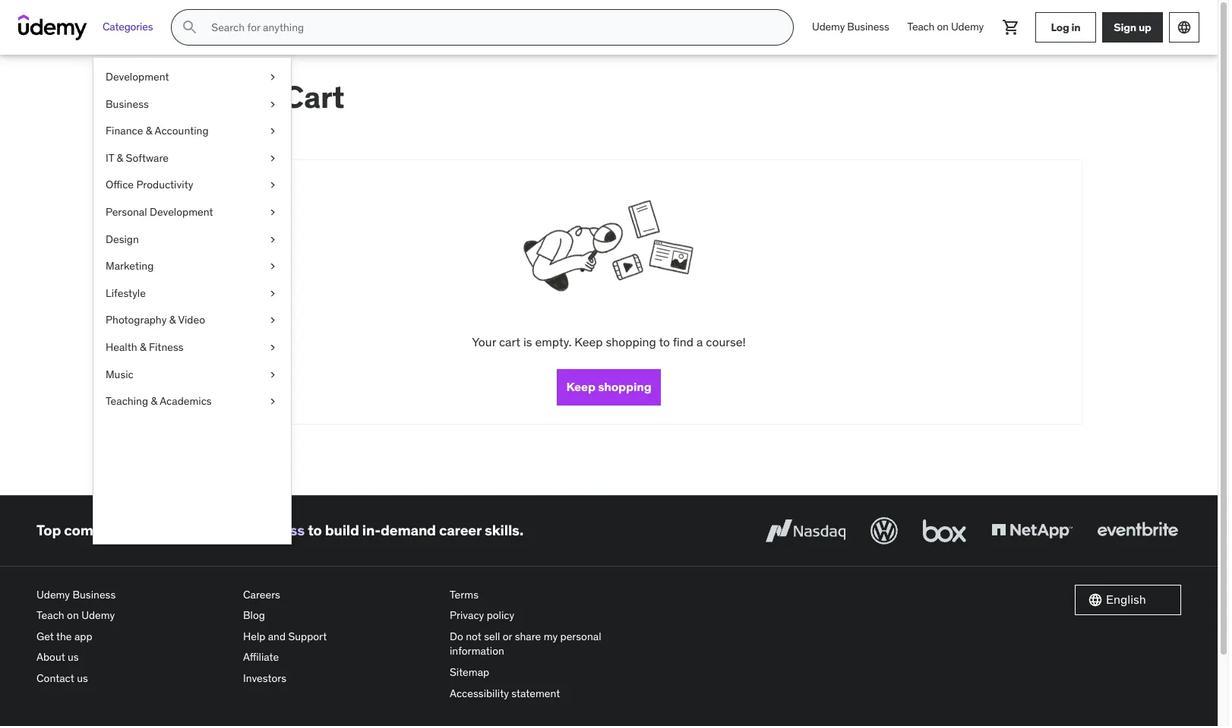 Task type: locate. For each thing, give the bounding box(es) containing it.
on up the
[[67, 609, 79, 623]]

keep
[[575, 335, 603, 350], [567, 379, 596, 394]]

in down accounting
[[195, 139, 206, 154]]

xsmall image for music
[[267, 368, 279, 382]]

sign
[[1115, 20, 1137, 34]]

do not sell or share my personal information button
[[450, 627, 645, 663]]

investors link
[[243, 669, 438, 690]]

development inside personal development "link"
[[150, 205, 213, 219]]

8 xsmall image from the top
[[267, 395, 279, 409]]

0 vertical spatial on
[[938, 20, 949, 34]]

shopping cart with 0 items image
[[1003, 18, 1021, 36]]

0 vertical spatial us
[[68, 651, 79, 665]]

and
[[268, 630, 286, 644]]

development down office productivity link
[[150, 205, 213, 219]]

personal
[[561, 630, 602, 644]]

1 xsmall image from the top
[[267, 70, 279, 85]]

business
[[848, 20, 890, 34], [106, 97, 149, 111], [244, 522, 305, 540], [73, 588, 116, 602]]

xsmall image for personal development
[[267, 205, 279, 220]]

office productivity
[[106, 178, 193, 192]]

xsmall image for health & fitness
[[267, 340, 279, 355]]

& inside 'teaching & academics' link
[[151, 395, 157, 408]]

health & fitness link
[[93, 334, 291, 361]]

on inside udemy business teach on udemy get the app about us contact us
[[67, 609, 79, 623]]

teach up get
[[36, 609, 64, 623]]

your cart is empty. keep shopping to find a course!
[[472, 335, 746, 350]]

blog
[[243, 609, 265, 623]]

xsmall image inside it & software link
[[267, 151, 279, 166]]

teach right udemy business
[[908, 20, 935, 34]]

xsmall image inside business link
[[267, 97, 279, 112]]

us right 'contact'
[[77, 672, 88, 686]]

information
[[450, 645, 505, 659]]

course!
[[706, 335, 746, 350]]

business inside udemy business teach on udemy get the app about us contact us
[[73, 588, 116, 602]]

affiliate link
[[243, 648, 438, 669]]

to left find
[[659, 335, 670, 350]]

0 courses in cart
[[136, 139, 232, 154]]

it & software
[[106, 151, 169, 165]]

xsmall image
[[267, 97, 279, 112], [267, 124, 279, 139], [267, 151, 279, 166], [267, 178, 279, 193], [267, 286, 279, 301], [267, 313, 279, 328], [267, 340, 279, 355], [267, 395, 279, 409]]

shopping down your cart is empty. keep shopping to find a course! on the top
[[598, 379, 652, 394]]

terms link
[[450, 585, 645, 606]]

& inside it & software link
[[117, 151, 123, 165]]

in right log
[[1072, 20, 1081, 34]]

it & software link
[[93, 145, 291, 172]]

development down categories dropdown button on the top left
[[106, 70, 169, 84]]

english button
[[1076, 585, 1182, 615]]

1 vertical spatial teach
[[36, 609, 64, 623]]

categories button
[[93, 9, 162, 46]]

Search for anything text field
[[209, 14, 775, 40]]

marketing
[[106, 259, 154, 273]]

shopping
[[606, 335, 657, 350], [598, 379, 652, 394]]

sitemap
[[450, 666, 490, 680]]

teach on udemy link left shopping cart with 0 items icon
[[899, 9, 993, 46]]

2 vertical spatial udemy business link
[[36, 585, 231, 606]]

careers blog help and support affiliate investors
[[243, 588, 327, 686]]

0 horizontal spatial teach
[[36, 609, 64, 623]]

& right it
[[117, 151, 123, 165]]

keep right "empty."
[[575, 335, 603, 350]]

1 horizontal spatial teach
[[908, 20, 935, 34]]

& inside finance & accounting 'link'
[[146, 124, 152, 138]]

0 horizontal spatial teach on udemy link
[[36, 606, 231, 627]]

4 xsmall image from the top
[[267, 259, 279, 274]]

courses
[[146, 139, 193, 154]]

0 horizontal spatial on
[[67, 609, 79, 623]]

& inside photography & video link
[[169, 313, 176, 327]]

1 vertical spatial shopping
[[598, 379, 652, 394]]

find
[[673, 335, 694, 350]]

the
[[56, 630, 72, 644]]

shopping up keep shopping
[[606, 335, 657, 350]]

xsmall image
[[267, 70, 279, 85], [267, 205, 279, 220], [267, 232, 279, 247], [267, 259, 279, 274], [267, 368, 279, 382]]

development
[[106, 70, 169, 84], [150, 205, 213, 219]]

personal
[[106, 205, 147, 219]]

4 xsmall image from the top
[[267, 178, 279, 193]]

& right health
[[140, 340, 146, 354]]

1 xsmall image from the top
[[267, 97, 279, 112]]

video
[[178, 313, 205, 327]]

& for accounting
[[146, 124, 152, 138]]

finance
[[106, 124, 143, 138]]

& for fitness
[[140, 340, 146, 354]]

6 xsmall image from the top
[[267, 313, 279, 328]]

xsmall image inside finance & accounting 'link'
[[267, 124, 279, 139]]

0 horizontal spatial in
[[195, 139, 206, 154]]

1 vertical spatial development
[[150, 205, 213, 219]]

1 horizontal spatial teach on udemy link
[[899, 9, 993, 46]]

0 vertical spatial development
[[106, 70, 169, 84]]

xsmall image inside office productivity link
[[267, 178, 279, 193]]

& inside health & fitness link
[[140, 340, 146, 354]]

do
[[450, 630, 463, 644]]

xsmall image for finance & accounting
[[267, 124, 279, 139]]

teach on udemy link up about us link
[[36, 606, 231, 627]]

privacy policy link
[[450, 606, 645, 627]]

on left shopping cart with 0 items icon
[[938, 20, 949, 34]]

english
[[1107, 592, 1147, 608]]

cart
[[283, 78, 345, 116], [208, 139, 232, 154]]

0 vertical spatial teach
[[908, 20, 935, 34]]

xsmall image for office productivity
[[267, 178, 279, 193]]

keep down "empty."
[[567, 379, 596, 394]]

& right teaching
[[151, 395, 157, 408]]

privacy
[[450, 609, 484, 623]]

xsmall image inside marketing link
[[267, 259, 279, 274]]

affiliate
[[243, 651, 279, 665]]

1 vertical spatial cart
[[208, 139, 232, 154]]

log
[[1052, 20, 1070, 34]]

xsmall image inside 'teaching & academics' link
[[267, 395, 279, 409]]

help and support link
[[243, 627, 438, 648]]

shopping cart
[[136, 78, 345, 116]]

categories
[[103, 20, 153, 34]]

1 vertical spatial us
[[77, 672, 88, 686]]

choose
[[141, 522, 190, 540]]

xsmall image inside health & fitness link
[[267, 340, 279, 355]]

1 vertical spatial on
[[67, 609, 79, 623]]

3 xsmall image from the top
[[267, 232, 279, 247]]

2 xsmall image from the top
[[267, 124, 279, 139]]

0 vertical spatial in
[[1072, 20, 1081, 34]]

teach on udemy link
[[899, 9, 993, 46], [36, 606, 231, 627]]

help
[[243, 630, 266, 644]]

2 xsmall image from the top
[[267, 205, 279, 220]]

udemy business link
[[803, 9, 899, 46], [193, 522, 305, 540], [36, 585, 231, 606]]

development link
[[93, 64, 291, 91]]

1 vertical spatial in
[[195, 139, 206, 154]]

xsmall image inside design link
[[267, 232, 279, 247]]

sign up link
[[1103, 12, 1164, 43]]

to left "build"
[[308, 522, 322, 540]]

teach
[[908, 20, 935, 34], [36, 609, 64, 623]]

5 xsmall image from the top
[[267, 368, 279, 382]]

0 horizontal spatial to
[[308, 522, 322, 540]]

1 vertical spatial teach on udemy link
[[36, 606, 231, 627]]

& right finance on the left of the page
[[146, 124, 152, 138]]

xsmall image inside music link
[[267, 368, 279, 382]]

3 xsmall image from the top
[[267, 151, 279, 166]]

udemy
[[813, 20, 845, 34], [952, 20, 984, 34], [193, 522, 241, 540], [36, 588, 70, 602], [81, 609, 115, 623]]

xsmall image inside personal development "link"
[[267, 205, 279, 220]]

7 xsmall image from the top
[[267, 340, 279, 355]]

finance & accounting
[[106, 124, 209, 138]]

5 xsmall image from the top
[[267, 286, 279, 301]]

xsmall image inside photography & video link
[[267, 313, 279, 328]]

0 vertical spatial udemy business link
[[803, 9, 899, 46]]

xsmall image inside 'lifestyle' link
[[267, 286, 279, 301]]

careers
[[243, 588, 280, 602]]

& left video
[[169, 313, 176, 327]]

1 horizontal spatial to
[[659, 335, 670, 350]]

xsmall image inside development link
[[267, 70, 279, 85]]

small image
[[1088, 593, 1104, 608]]

us right about
[[68, 651, 79, 665]]

terms privacy policy do not sell or share my personal information sitemap accessibility statement
[[450, 588, 602, 700]]

1 horizontal spatial cart
[[283, 78, 345, 116]]

is
[[524, 335, 532, 350]]

xsmall image for it & software
[[267, 151, 279, 166]]

get
[[36, 630, 54, 644]]

0 horizontal spatial cart
[[208, 139, 232, 154]]



Task type: vqa. For each thing, say whether or not it's contained in the screenshot.
the bottom "Teach on Udemy" link
yes



Task type: describe. For each thing, give the bounding box(es) containing it.
1 horizontal spatial in
[[1072, 20, 1081, 34]]

music link
[[93, 361, 291, 389]]

shopping
[[136, 78, 276, 116]]

0 vertical spatial cart
[[283, 78, 345, 116]]

udemy business teach on udemy get the app about us contact us
[[36, 588, 116, 686]]

contact
[[36, 672, 74, 686]]

top companies choose udemy business to build in-demand career skills.
[[36, 522, 524, 540]]

lifestyle
[[106, 286, 146, 300]]

about
[[36, 651, 65, 665]]

lifestyle link
[[93, 280, 291, 307]]

0 vertical spatial to
[[659, 335, 670, 350]]

volkswagen image
[[868, 514, 901, 548]]

app
[[74, 630, 92, 644]]

not
[[466, 630, 482, 644]]

xsmall image for development
[[267, 70, 279, 85]]

my
[[544, 630, 558, 644]]

& for academics
[[151, 395, 157, 408]]

investors
[[243, 672, 287, 686]]

academics
[[160, 395, 212, 408]]

companies
[[64, 522, 138, 540]]

photography & video
[[106, 313, 205, 327]]

get the app link
[[36, 627, 231, 648]]

or
[[503, 630, 513, 644]]

teaching
[[106, 395, 148, 408]]

udemy business
[[813, 20, 890, 34]]

submit search image
[[181, 18, 199, 36]]

finance & accounting link
[[93, 118, 291, 145]]

eventbrite image
[[1095, 514, 1182, 548]]

teach inside udemy business teach on udemy get the app about us contact us
[[36, 609, 64, 623]]

cart
[[499, 335, 521, 350]]

xsmall image for marketing
[[267, 259, 279, 274]]

sign up
[[1115, 20, 1152, 34]]

your
[[472, 335, 496, 350]]

choose a language image
[[1177, 20, 1193, 35]]

development inside development link
[[106, 70, 169, 84]]

accessibility statement link
[[450, 684, 645, 705]]

up
[[1139, 20, 1152, 34]]

top
[[36, 522, 61, 540]]

teach on udemy
[[908, 20, 984, 34]]

0
[[136, 139, 144, 154]]

empty.
[[535, 335, 572, 350]]

build
[[325, 522, 359, 540]]

xsmall image for teaching & academics
[[267, 395, 279, 409]]

accessibility
[[450, 687, 509, 700]]

teaching & academics link
[[93, 389, 291, 416]]

career
[[439, 522, 482, 540]]

share
[[515, 630, 541, 644]]

office
[[106, 178, 134, 192]]

design
[[106, 232, 139, 246]]

photography
[[106, 313, 167, 327]]

box image
[[920, 514, 971, 548]]

office productivity link
[[93, 172, 291, 199]]

sell
[[484, 630, 500, 644]]

accounting
[[155, 124, 209, 138]]

skills.
[[485, 522, 524, 540]]

support
[[288, 630, 327, 644]]

log in link
[[1036, 12, 1097, 43]]

udemy image
[[18, 14, 87, 40]]

about us link
[[36, 648, 231, 669]]

0 vertical spatial shopping
[[606, 335, 657, 350]]

keep shopping
[[567, 379, 652, 394]]

music
[[106, 368, 134, 381]]

& for software
[[117, 151, 123, 165]]

photography & video link
[[93, 307, 291, 334]]

0 vertical spatial keep
[[575, 335, 603, 350]]

xsmall image for business
[[267, 97, 279, 112]]

& for video
[[169, 313, 176, 327]]

marketing link
[[93, 253, 291, 280]]

1 horizontal spatial on
[[938, 20, 949, 34]]

1 vertical spatial udemy business link
[[193, 522, 305, 540]]

1 vertical spatial to
[[308, 522, 322, 540]]

a
[[697, 335, 703, 350]]

policy
[[487, 609, 515, 623]]

xsmall image for photography & video
[[267, 313, 279, 328]]

health & fitness
[[106, 340, 184, 354]]

software
[[126, 151, 169, 165]]

productivity
[[136, 178, 193, 192]]

health
[[106, 340, 137, 354]]

nasdaq image
[[762, 514, 850, 548]]

design link
[[93, 226, 291, 253]]

teaching & academics
[[106, 395, 212, 408]]

keep shopping link
[[557, 369, 661, 406]]

fitness
[[149, 340, 184, 354]]

1 vertical spatial keep
[[567, 379, 596, 394]]

demand
[[381, 522, 436, 540]]

log in
[[1052, 20, 1081, 34]]

sitemap link
[[450, 663, 645, 684]]

in-
[[362, 522, 381, 540]]

careers link
[[243, 585, 438, 606]]

xsmall image for design
[[267, 232, 279, 247]]

xsmall image for lifestyle
[[267, 286, 279, 301]]

statement
[[512, 687, 560, 700]]

blog link
[[243, 606, 438, 627]]

0 vertical spatial teach on udemy link
[[899, 9, 993, 46]]

personal development link
[[93, 199, 291, 226]]

netapp image
[[989, 514, 1076, 548]]



